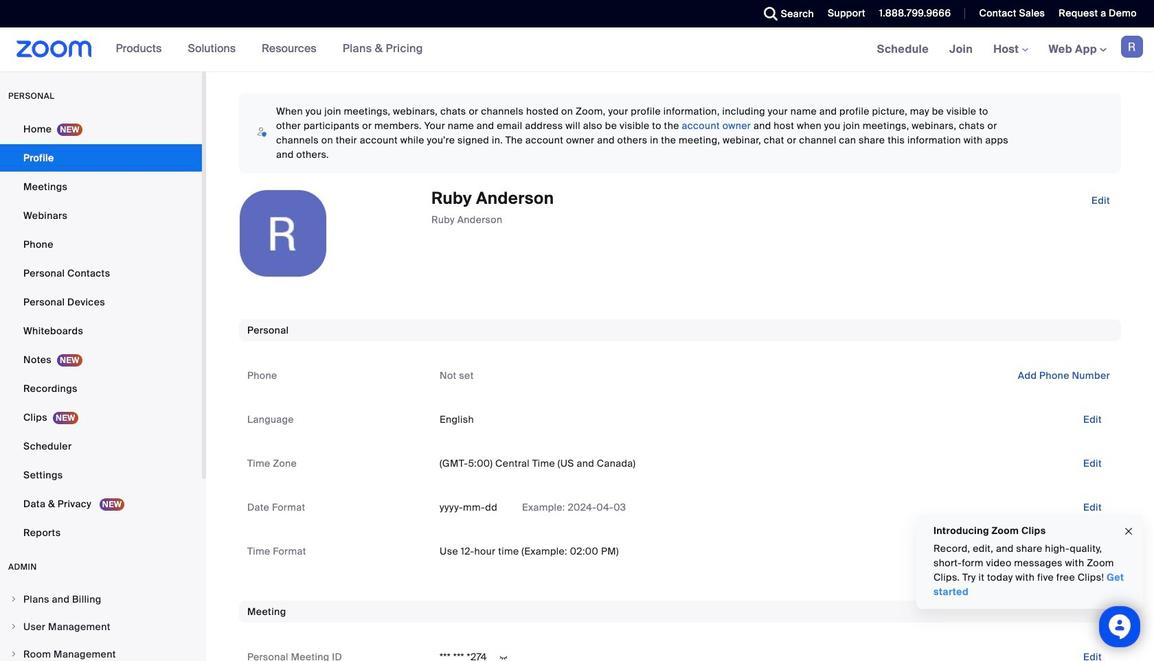 Task type: vqa. For each thing, say whether or not it's contained in the screenshot.
User photo
yes



Task type: locate. For each thing, give the bounding box(es) containing it.
2 vertical spatial menu item
[[0, 642, 202, 662]]

2 menu item from the top
[[0, 614, 202, 640]]

banner
[[0, 27, 1154, 72]]

0 vertical spatial right image
[[10, 623, 18, 632]]

right image
[[10, 623, 18, 632], [10, 651, 18, 659]]

user photo image
[[240, 190, 326, 277]]

menu item
[[0, 587, 202, 613], [0, 614, 202, 640], [0, 642, 202, 662]]

3 menu item from the top
[[0, 642, 202, 662]]

admin menu menu
[[0, 587, 202, 662]]

0 vertical spatial menu item
[[0, 587, 202, 613]]

2 right image from the top
[[10, 651, 18, 659]]

1 vertical spatial menu item
[[0, 614, 202, 640]]

show personal meeting id image
[[493, 652, 515, 662]]

edit user photo image
[[272, 227, 294, 240]]

zoom logo image
[[16, 41, 92, 58]]

1 vertical spatial right image
[[10, 651, 18, 659]]



Task type: describe. For each thing, give the bounding box(es) containing it.
meetings navigation
[[867, 27, 1154, 72]]

right image
[[10, 596, 18, 604]]

1 menu item from the top
[[0, 587, 202, 613]]

profile picture image
[[1121, 36, 1143, 58]]

product information navigation
[[106, 27, 434, 71]]

close image
[[1124, 524, 1135, 540]]

personal menu menu
[[0, 115, 202, 548]]

1 right image from the top
[[10, 623, 18, 632]]



